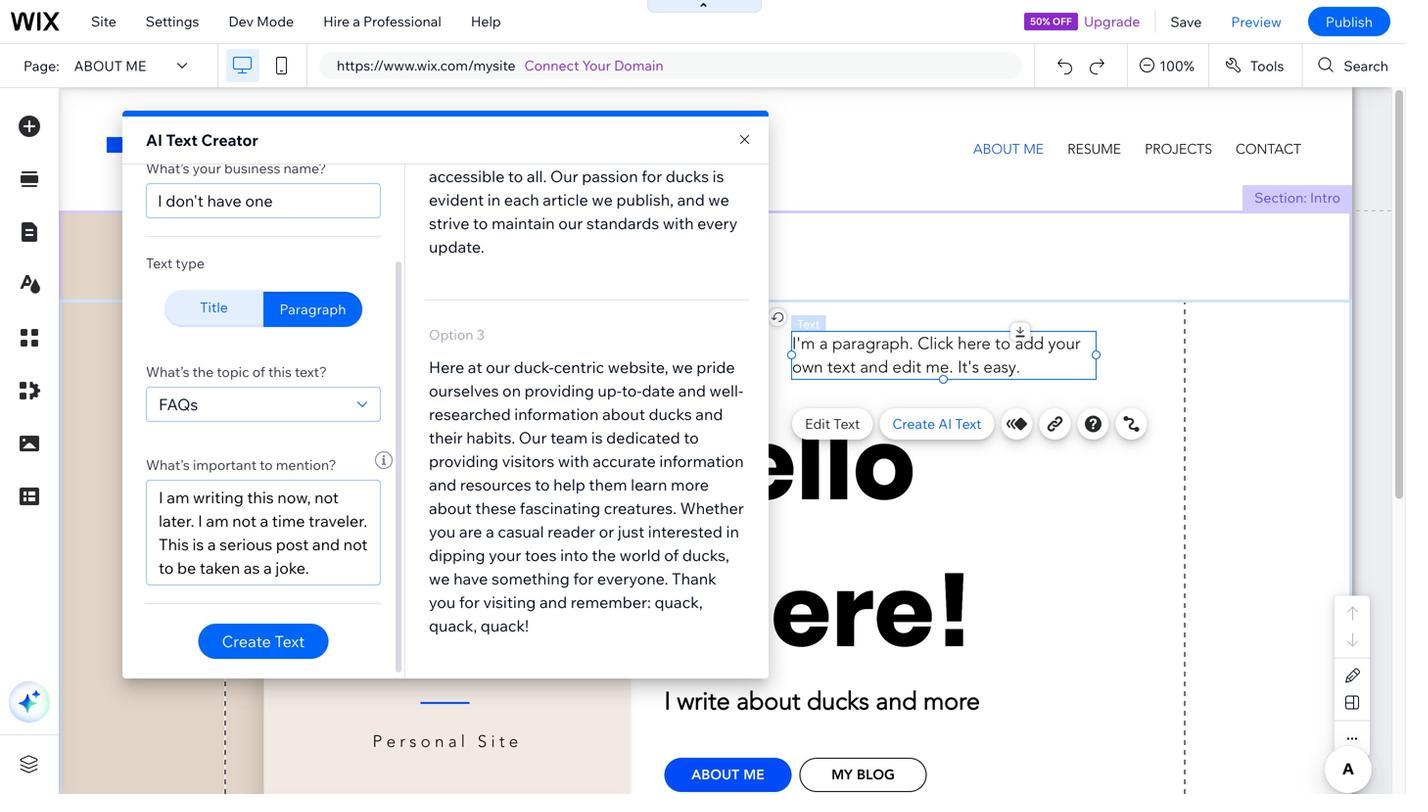Task type: describe. For each thing, give the bounding box(es) containing it.
have
[[454, 569, 488, 589]]

faqs
[[159, 395, 198, 414]]

about down in-
[[588, 25, 631, 45]]

understand
[[525, 143, 609, 163]]

0 vertical spatial a
[[353, 13, 360, 30]]

100%
[[1160, 57, 1195, 74]]

dev mode
[[229, 13, 294, 30]]

depth
[[607, 2, 650, 22]]

visitors.
[[429, 49, 485, 69]]

information up "team"
[[514, 404, 599, 424]]

0 vertical spatial their
[[617, 49, 650, 69]]

publish button
[[1308, 7, 1391, 36]]

text for ai text creator
[[166, 130, 198, 150]]

remember:
[[571, 593, 651, 612]]

name?
[[284, 160, 326, 177]]

about
[[74, 57, 122, 74]]

for inside our goal is to provide in-depth and insightful information about ducks to all our visitors. from facts about their physical characteristics to their natural habitats, we cover various aspects related to ducks. we take pride in presenting all the information in an easy-to-understand manner, making it accessible to all. our passion for ducks is evident in each article we publish, and we strive to maintain our standards with every update.
[[642, 166, 662, 186]]

0 vertical spatial ai
[[146, 130, 163, 150]]

tools
[[1251, 57, 1284, 74]]

provide
[[529, 2, 585, 22]]

1 you from the top
[[429, 522, 456, 542]]

into
[[560, 546, 588, 565]]

e.g., Chic Boutique text field
[[146, 183, 381, 218]]

these
[[475, 498, 516, 518]]

text for create text
[[275, 632, 305, 651]]

creator
[[201, 130, 258, 150]]

settings
[[146, 13, 199, 30]]

2 you from the top
[[429, 593, 456, 612]]

presenting
[[522, 119, 602, 139]]

with inside our goal is to provide in-depth and insightful information about ducks to all our visitors. from facts about their physical characteristics to their natural habitats, we cover various aspects related to ducks. we take pride in presenting all the information in an easy-to-understand manner, making it accessible to all. our passion for ducks is evident in each article we publish, and we strive to maintain our standards with every update.
[[663, 214, 694, 233]]

create for create ai text
[[893, 415, 935, 432]]

standards
[[586, 214, 659, 233]]

to right help
[[511, 2, 526, 22]]

physical
[[654, 49, 713, 69]]

in left an
[[429, 143, 442, 163]]

create text button
[[198, 624, 328, 659]]

what's for what's your business name?
[[146, 160, 189, 177]]

1 vertical spatial our
[[550, 166, 578, 186]]

important
[[193, 456, 257, 474]]

just
[[618, 522, 645, 542]]

researched
[[429, 404, 511, 424]]

at
[[468, 357, 482, 377]]

e.g., family-owned, founded in 2010, comes in 4 colors text field
[[146, 480, 381, 586]]

and right date
[[678, 381, 706, 401]]

an
[[446, 143, 463, 163]]

dev
[[229, 13, 254, 30]]

2 horizontal spatial our
[[720, 25, 744, 45]]

we down the passion
[[592, 190, 613, 210]]

aspects
[[529, 96, 586, 116]]

each
[[504, 190, 539, 210]]

what's important to mention?
[[146, 456, 336, 474]]

is inside "here at our duck-centric website, we pride ourselves on providing up-to-date and well- researched information about ducks and their habits. our team is dedicated to providing visitors with accurate information and resources to help them learn more about these fascinating creatures. whether you are a casual reader or just interested in dipping your toes into the world of ducks, we have something for everyone. thank you for visiting and remember: quack, quack, quack!"
[[591, 428, 603, 448]]

ducks inside "here at our duck-centric website, we pride ourselves on providing up-to-date and well- researched information about ducks and their habits. our team is dedicated to providing visitors with accurate information and resources to help them learn more about these fascinating creatures. whether you are a casual reader or just interested in dipping your toes into the world of ducks, we have something for everyone. thank you for visiting and remember: quack, quack, quack!"
[[649, 404, 692, 424]]

date
[[642, 381, 675, 401]]

to right strive
[[473, 214, 488, 233]]

and left resources
[[429, 475, 457, 495]]

save button
[[1156, 0, 1217, 43]]

50%
[[1030, 15, 1050, 27]]

and down well-
[[696, 404, 723, 424]]

0 vertical spatial ducks
[[635, 25, 678, 45]]

to left ducks.
[[645, 96, 660, 116]]

about down up-
[[602, 404, 645, 424]]

what's the topic of this text?
[[146, 363, 327, 380]]

we up we
[[717, 72, 738, 92]]

about up are
[[429, 498, 472, 518]]

type
[[176, 255, 205, 272]]

50% off
[[1030, 15, 1072, 27]]

every
[[697, 214, 738, 233]]

we down dipping
[[429, 569, 450, 589]]

1 vertical spatial providing
[[429, 451, 499, 471]]

in inside "here at our duck-centric website, we pride ourselves on providing up-to-date and well- researched information about ducks and their habits. our team is dedicated to providing visitors with accurate information and resources to help them learn more about these fascinating creatures. whether you are a casual reader or just interested in dipping your toes into the world of ducks, we have something for everyone. thank you for visiting and remember: quack, quack, quack!"
[[726, 522, 739, 542]]

dipping
[[429, 546, 485, 565]]

up-
[[598, 381, 622, 401]]

to left "mention?"
[[260, 456, 273, 474]]

we up the 'every'
[[708, 190, 730, 210]]

search
[[1344, 57, 1389, 74]]

habits.
[[466, 428, 515, 448]]

https://www.wix.com/mysite
[[337, 57, 516, 74]]

their inside "here at our duck-centric website, we pride ourselves on providing up-to-date and well- researched information about ducks and their habits. our team is dedicated to providing visitors with accurate information and resources to help them learn more about these fascinating creatures. whether you are a casual reader or just interested in dipping your toes into the world of ducks, we have something for everyone. thank you for visiting and remember: quack, quack, quack!"
[[429, 428, 463, 448]]

0 vertical spatial our
[[429, 2, 457, 22]]

information up facts
[[500, 25, 585, 45]]

maintain
[[492, 214, 555, 233]]

cover
[[429, 96, 469, 116]]

insightful
[[429, 25, 497, 45]]

what's for what's the topic of this text?
[[146, 363, 189, 380]]

ducks.
[[663, 96, 710, 116]]

0 vertical spatial providing
[[525, 381, 594, 401]]

visitors
[[502, 451, 555, 471]]

2 horizontal spatial is
[[713, 166, 724, 186]]

goal
[[461, 2, 492, 22]]

here
[[429, 357, 464, 377]]

ai text creator
[[146, 130, 258, 150]]

0 horizontal spatial all
[[605, 119, 621, 139]]

0 vertical spatial your
[[193, 160, 221, 177]]

mode
[[257, 13, 294, 30]]

in left each
[[488, 190, 501, 210]]

or
[[599, 522, 614, 542]]

making
[[675, 143, 729, 163]]

publish,
[[616, 190, 674, 210]]

what's your business name?
[[146, 160, 326, 177]]

with inside "here at our duck-centric website, we pride ourselves on providing up-to-date and well- researched information about ducks and their habits. our team is dedicated to providing visitors with accurate information and resources to help them learn more about these fascinating creatures. whether you are a casual reader or just interested in dipping your toes into the world of ducks, we have something for everyone. thank you for visiting and remember: quack, quack, quack!"
[[558, 451, 589, 471]]

here at our duck-centric website, we pride ourselves on providing up-to-date and well- researched information about ducks and their habits. our team is dedicated to providing visitors with accurate information and resources to help them learn more about these fascinating creatures. whether you are a casual reader or just interested in dipping your toes into the world of ducks, we have something for everyone. thank you for visiting and remember: quack, quack, quack!
[[429, 357, 748, 636]]

learn
[[631, 475, 667, 495]]

information up making
[[653, 119, 737, 139]]

team
[[550, 428, 588, 448]]

hire
[[323, 13, 350, 30]]

all.
[[527, 166, 547, 186]]

casual
[[498, 522, 544, 542]]

domain
[[614, 57, 664, 74]]

help
[[553, 475, 585, 495]]

1 vertical spatial ducks
[[666, 166, 709, 186]]

your
[[582, 57, 611, 74]]

accurate
[[593, 451, 656, 471]]

create ai text
[[893, 415, 982, 432]]

world
[[620, 546, 661, 565]]

strip
[[237, 276, 269, 293]]

3
[[477, 326, 485, 343]]

natural
[[596, 72, 647, 92]]

and up the 'every'
[[677, 190, 705, 210]]

a inside "here at our duck-centric website, we pride ourselves on providing up-to-date and well- researched information about ducks and their habits. our team is dedicated to providing visitors with accurate information and resources to help them learn more about these fascinating creatures. whether you are a casual reader or just interested in dipping your toes into the world of ducks, we have something for everyone. thank you for visiting and remember: quack, quack, quack!"
[[486, 522, 494, 542]]



Task type: locate. For each thing, give the bounding box(es) containing it.
is
[[496, 2, 507, 22], [713, 166, 724, 186], [591, 428, 603, 448]]

well-
[[710, 381, 743, 401]]

related
[[590, 96, 641, 116]]

what's
[[146, 456, 190, 474]]

0 horizontal spatial create
[[222, 632, 271, 651]]

their up aspects at the top left of page
[[558, 72, 592, 92]]

your down ai text creator
[[193, 160, 221, 177]]

we up date
[[672, 357, 693, 377]]

in
[[506, 119, 519, 139], [429, 143, 442, 163], [488, 190, 501, 210], [726, 522, 739, 542]]

pride up easy-
[[464, 119, 502, 139]]

pride inside our goal is to provide in-depth and insightful information about ducks to all our visitors. from facts about their physical characteristics to their natural habitats, we cover various aspects related to ducks. we take pride in presenting all the information in an easy-to-understand manner, making it accessible to all. our passion for ducks is evident in each article we publish, and we strive to maintain our standards with every update.
[[464, 119, 502, 139]]

text?
[[295, 363, 327, 380]]

0 vertical spatial pride
[[464, 119, 502, 139]]

0 vertical spatial for
[[642, 166, 662, 186]]

title
[[200, 299, 228, 316]]

0 horizontal spatial the
[[193, 363, 214, 380]]

of inside "here at our duck-centric website, we pride ourselves on providing up-to-date and well- researched information about ducks and their habits. our team is dedicated to providing visitors with accurate information and resources to help them learn more about these fascinating creatures. whether you are a casual reader or just interested in dipping your toes into the world of ducks, we have something for everyone. thank you for visiting and remember: quack, quack, quack!"
[[664, 546, 679, 565]]

we
[[714, 96, 737, 116]]

characteristics
[[429, 72, 536, 92]]

your
[[193, 160, 221, 177], [489, 546, 521, 565]]

1 horizontal spatial your
[[489, 546, 521, 565]]

2 vertical spatial their
[[429, 428, 463, 448]]

2 what's from the top
[[146, 363, 189, 380]]

pride
[[464, 119, 502, 139], [697, 357, 735, 377]]

your inside "here at our duck-centric website, we pride ourselves on providing up-to-date and well- researched information about ducks and their habits. our team is dedicated to providing visitors with accurate information and resources to help them learn more about these fascinating creatures. whether you are a casual reader or just interested in dipping your toes into the world of ducks, we have something for everyone. thank you for visiting and remember: quack, quack, quack!"
[[489, 546, 521, 565]]

0 vertical spatial to-
[[505, 143, 525, 163]]

1 horizontal spatial quack,
[[655, 593, 703, 612]]

0 vertical spatial all
[[700, 25, 716, 45]]

1 vertical spatial pride
[[697, 357, 735, 377]]

0 horizontal spatial to-
[[505, 143, 525, 163]]

1 horizontal spatial all
[[700, 25, 716, 45]]

interested
[[648, 522, 723, 542]]

1 horizontal spatial for
[[573, 569, 594, 589]]

to- down website,
[[622, 381, 642, 401]]

ourselves
[[429, 381, 499, 401]]

you down have at the left bottom of the page
[[429, 593, 456, 612]]

0 horizontal spatial our
[[429, 2, 457, 22]]

1 vertical spatial a
[[486, 522, 494, 542]]

1 horizontal spatial to-
[[622, 381, 642, 401]]

2 horizontal spatial our
[[550, 166, 578, 186]]

0 vertical spatial our
[[720, 25, 744, 45]]

with up the help
[[558, 451, 589, 471]]

preview
[[1231, 13, 1282, 30]]

our down article
[[558, 214, 583, 233]]

in-
[[589, 2, 607, 22]]

2 vertical spatial our
[[486, 357, 510, 377]]

0 horizontal spatial our
[[486, 357, 510, 377]]

ducks,
[[682, 546, 730, 565]]

thank
[[672, 569, 717, 589]]

1 horizontal spatial create
[[893, 415, 935, 432]]

1 horizontal spatial our
[[519, 428, 547, 448]]

our inside "here at our duck-centric website, we pride ourselves on providing up-to-date and well- researched information about ducks and their habits. our team is dedicated to providing visitors with accurate information and resources to help them learn more about these fascinating creatures. whether you are a casual reader or just interested in dipping your toes into the world of ducks, we have something for everyone. thank you for visiting and remember: quack, quack, quack!"
[[486, 357, 510, 377]]

1 vertical spatial for
[[573, 569, 594, 589]]

to left the help
[[535, 475, 550, 495]]

dedicated
[[606, 428, 680, 448]]

0 horizontal spatial a
[[353, 13, 360, 30]]

me
[[126, 57, 146, 74]]

create inside button
[[222, 632, 271, 651]]

the inside "here at our duck-centric website, we pride ourselves on providing up-to-date and well- researched information about ducks and their habits. our team is dedicated to providing visitors with accurate information and resources to help them learn more about these fascinating creatures. whether you are a casual reader or just interested in dipping your toes into the world of ducks, we have something for everyone. thank you for visiting and remember: quack, quack, quack!"
[[592, 546, 616, 565]]

quack,
[[655, 593, 703, 612], [429, 616, 477, 636]]

the inside our goal is to provide in-depth and insightful information about ducks to all our visitors. from facts about their physical characteristics to their natural habitats, we cover various aspects related to ducks. we take pride in presenting all the information in an easy-to-understand manner, making it accessible to all. our passion for ducks is evident in each article we publish, and we strive to maintain our standards with every update.
[[625, 119, 649, 139]]

0 horizontal spatial quack,
[[429, 616, 477, 636]]

visiting
[[483, 593, 536, 612]]

something
[[492, 569, 570, 589]]

upgrade
[[1084, 13, 1140, 30]]

0 vertical spatial create
[[893, 415, 935, 432]]

to down facts
[[539, 72, 555, 92]]

2 vertical spatial ducks
[[649, 404, 692, 424]]

off
[[1053, 15, 1072, 27]]

0 vertical spatial the
[[625, 119, 649, 139]]

1 vertical spatial your
[[489, 546, 521, 565]]

to- inside our goal is to provide in-depth and insightful information about ducks to all our visitors. from facts about their physical characteristics to their natural habitats, we cover various aspects related to ducks. we take pride in presenting all the information in an easy-to-understand manner, making it accessible to all. our passion for ducks is evident in each article we publish, and we strive to maintain our standards with every update.
[[505, 143, 525, 163]]

quack!
[[481, 616, 529, 636]]

ducks down date
[[649, 404, 692, 424]]

the left topic on the top
[[193, 363, 214, 380]]

is down making
[[713, 166, 724, 186]]

pride inside "here at our duck-centric website, we pride ourselves on providing up-to-date and well- researched information about ducks and their habits. our team is dedicated to providing visitors with accurate information and resources to help them learn more about these fascinating creatures. whether you are a casual reader or just interested in dipping your toes into the world of ducks, we have something for everyone. thank you for visiting and remember: quack, quack, quack!"
[[697, 357, 735, 377]]

we
[[717, 72, 738, 92], [592, 190, 613, 210], [708, 190, 730, 210], [672, 357, 693, 377], [429, 569, 450, 589]]

1 horizontal spatial our
[[558, 214, 583, 233]]

and down something
[[540, 593, 567, 612]]

you
[[429, 522, 456, 542], [429, 593, 456, 612]]

intro
[[1310, 189, 1341, 206], [1310, 189, 1341, 206]]

update.
[[429, 237, 484, 257]]

whether
[[680, 498, 744, 518]]

1 horizontal spatial of
[[664, 546, 679, 565]]

1 horizontal spatial ai
[[938, 415, 952, 432]]

1 vertical spatial ai
[[938, 415, 952, 432]]

0 vertical spatial is
[[496, 2, 507, 22]]

1 vertical spatial quack,
[[429, 616, 477, 636]]

0 horizontal spatial ai
[[146, 130, 163, 150]]

for down into
[[573, 569, 594, 589]]

1 horizontal spatial is
[[591, 428, 603, 448]]

all down related
[[605, 119, 621, 139]]

pride up well-
[[697, 357, 735, 377]]

2 vertical spatial is
[[591, 428, 603, 448]]

0 vertical spatial quack,
[[655, 593, 703, 612]]

1 vertical spatial to-
[[622, 381, 642, 401]]

create text
[[222, 632, 305, 651]]

section: intro
[[1255, 189, 1341, 206], [1255, 189, 1341, 206]]

1 horizontal spatial the
[[592, 546, 616, 565]]

site
[[91, 13, 116, 30]]

our up article
[[550, 166, 578, 186]]

our up we
[[720, 25, 744, 45]]

option 3
[[429, 326, 485, 343]]

to left 'all.'
[[508, 166, 523, 186]]

2 vertical spatial the
[[592, 546, 616, 565]]

2 horizontal spatial the
[[625, 119, 649, 139]]

0 horizontal spatial with
[[558, 451, 589, 471]]

providing down 'habits.'
[[429, 451, 499, 471]]

of
[[252, 363, 265, 380], [664, 546, 679, 565]]

2 horizontal spatial for
[[642, 166, 662, 186]]

search button
[[1303, 44, 1406, 87]]

our right at
[[486, 357, 510, 377]]

with left the 'every'
[[663, 214, 694, 233]]

resources
[[460, 475, 531, 495]]

topic
[[217, 363, 249, 380]]

what's down ai text creator
[[146, 160, 189, 177]]

0 horizontal spatial is
[[496, 2, 507, 22]]

of down interested
[[664, 546, 679, 565]]

0 vertical spatial of
[[252, 363, 265, 380]]

a right are
[[486, 522, 494, 542]]

quack, down have at the left bottom of the page
[[429, 616, 477, 636]]

all up physical at the top of page
[[700, 25, 716, 45]]

facts
[[530, 49, 567, 69]]

a right hire
[[353, 13, 360, 30]]

fascinating
[[520, 498, 601, 518]]

what's up the faqs
[[146, 363, 189, 380]]

and right 'depth'
[[654, 2, 681, 22]]

of left this
[[252, 363, 265, 380]]

their down the researched
[[429, 428, 463, 448]]

their up natural
[[617, 49, 650, 69]]

quack, down thank
[[655, 593, 703, 612]]

0 horizontal spatial providing
[[429, 451, 499, 471]]

for down have at the left bottom of the page
[[459, 593, 480, 612]]

1 vertical spatial all
[[605, 119, 621, 139]]

all
[[700, 25, 716, 45], [605, 119, 621, 139]]

for up publish,
[[642, 166, 662, 186]]

text type
[[146, 255, 205, 272]]

https://www.wix.com/mysite connect your domain
[[337, 57, 664, 74]]

ducks up domain
[[635, 25, 678, 45]]

is right goal on the top of the page
[[496, 2, 507, 22]]

0 vertical spatial with
[[663, 214, 694, 233]]

0 horizontal spatial your
[[193, 160, 221, 177]]

2 vertical spatial for
[[459, 593, 480, 612]]

the down or
[[592, 546, 616, 565]]

our inside "here at our duck-centric website, we pride ourselves on providing up-to-date and well- researched information about ducks and their habits. our team is dedicated to providing visitors with accurate information and resources to help them learn more about these fascinating creatures. whether you are a casual reader or just interested in dipping your toes into the world of ducks, we have something for everyone. thank you for visiting and remember: quack, quack, quack!"
[[519, 428, 547, 448]]

edit
[[805, 415, 831, 432]]

1 vertical spatial the
[[193, 363, 214, 380]]

our up insightful
[[429, 2, 457, 22]]

create for create text
[[222, 632, 271, 651]]

mention?
[[276, 456, 336, 474]]

you up dipping
[[429, 522, 456, 542]]

your down casual
[[489, 546, 521, 565]]

1 horizontal spatial pride
[[697, 357, 735, 377]]

in down various
[[506, 119, 519, 139]]

for
[[642, 166, 662, 186], [573, 569, 594, 589], [459, 593, 480, 612]]

manner,
[[613, 143, 672, 163]]

paragraph
[[280, 301, 346, 318]]

1 vertical spatial create
[[222, 632, 271, 651]]

0 vertical spatial what's
[[146, 160, 189, 177]]

text inside button
[[275, 632, 305, 651]]

information up more
[[660, 451, 744, 471]]

easy-
[[467, 143, 505, 163]]

text for edit text
[[834, 415, 860, 432]]

2 horizontal spatial their
[[617, 49, 650, 69]]

1 vertical spatial their
[[558, 72, 592, 92]]

1 vertical spatial is
[[713, 166, 724, 186]]

1 horizontal spatial with
[[663, 214, 694, 233]]

passion
[[582, 166, 638, 186]]

0 horizontal spatial pride
[[464, 119, 502, 139]]

ai
[[146, 130, 163, 150], [938, 415, 952, 432]]

our up visitors
[[519, 428, 547, 448]]

connect
[[524, 57, 579, 74]]

1 horizontal spatial a
[[486, 522, 494, 542]]

about me
[[74, 57, 146, 74]]

0 vertical spatial you
[[429, 522, 456, 542]]

1 what's from the top
[[146, 160, 189, 177]]

toes
[[525, 546, 557, 565]]

is right "team"
[[591, 428, 603, 448]]

1 vertical spatial you
[[429, 593, 456, 612]]

publish
[[1326, 13, 1373, 30]]

take
[[429, 119, 460, 139]]

1 vertical spatial our
[[558, 214, 583, 233]]

providing down "centric"
[[525, 381, 594, 401]]

0 horizontal spatial their
[[429, 428, 463, 448]]

preview button
[[1217, 0, 1297, 43]]

the up manner,
[[625, 119, 649, 139]]

about up natural
[[570, 49, 613, 69]]

our goal is to provide in-depth and insightful information about ducks to all our visitors. from facts about their physical characteristics to their natural habitats, we cover various aspects related to ducks. we take pride in presenting all the information in an easy-to-understand manner, making it accessible to all. our passion for ducks is evident in each article we publish, and we strive to maintain our standards with every update.
[[429, 2, 748, 257]]

save
[[1171, 13, 1202, 30]]

in down whether
[[726, 522, 739, 542]]

ducks down making
[[666, 166, 709, 186]]

strive
[[429, 214, 470, 233]]

to up physical at the top of page
[[682, 25, 697, 45]]

1 vertical spatial with
[[558, 451, 589, 471]]

professional
[[363, 13, 442, 30]]

1 horizontal spatial providing
[[525, 381, 594, 401]]

ducks
[[635, 25, 678, 45], [666, 166, 709, 186], [649, 404, 692, 424]]

2 vertical spatial our
[[519, 428, 547, 448]]

providing
[[525, 381, 594, 401], [429, 451, 499, 471]]

1 vertical spatial of
[[664, 546, 679, 565]]

0 horizontal spatial of
[[252, 363, 265, 380]]

our
[[720, 25, 744, 45], [558, 214, 583, 233], [486, 357, 510, 377]]

to up more
[[684, 428, 699, 448]]

1 vertical spatial what's
[[146, 363, 189, 380]]

to- inside "here at our duck-centric website, we pride ourselves on providing up-to-date and well- researched information about ducks and their habits. our team is dedicated to providing visitors with accurate information and resources to help them learn more about these fascinating creatures. whether you are a casual reader or just interested in dipping your toes into the world of ducks, we have something for everyone. thank you for visiting and remember: quack, quack, quack!"
[[622, 381, 642, 401]]

from
[[489, 49, 527, 69]]

1 horizontal spatial their
[[558, 72, 592, 92]]

duck-
[[514, 357, 554, 377]]

this
[[268, 363, 292, 380]]

to- up each
[[505, 143, 525, 163]]

and
[[654, 2, 681, 22], [677, 190, 705, 210], [678, 381, 706, 401], [696, 404, 723, 424], [429, 475, 457, 495], [540, 593, 567, 612]]

0 horizontal spatial for
[[459, 593, 480, 612]]



Task type: vqa. For each thing, say whether or not it's contained in the screenshot.
world
yes



